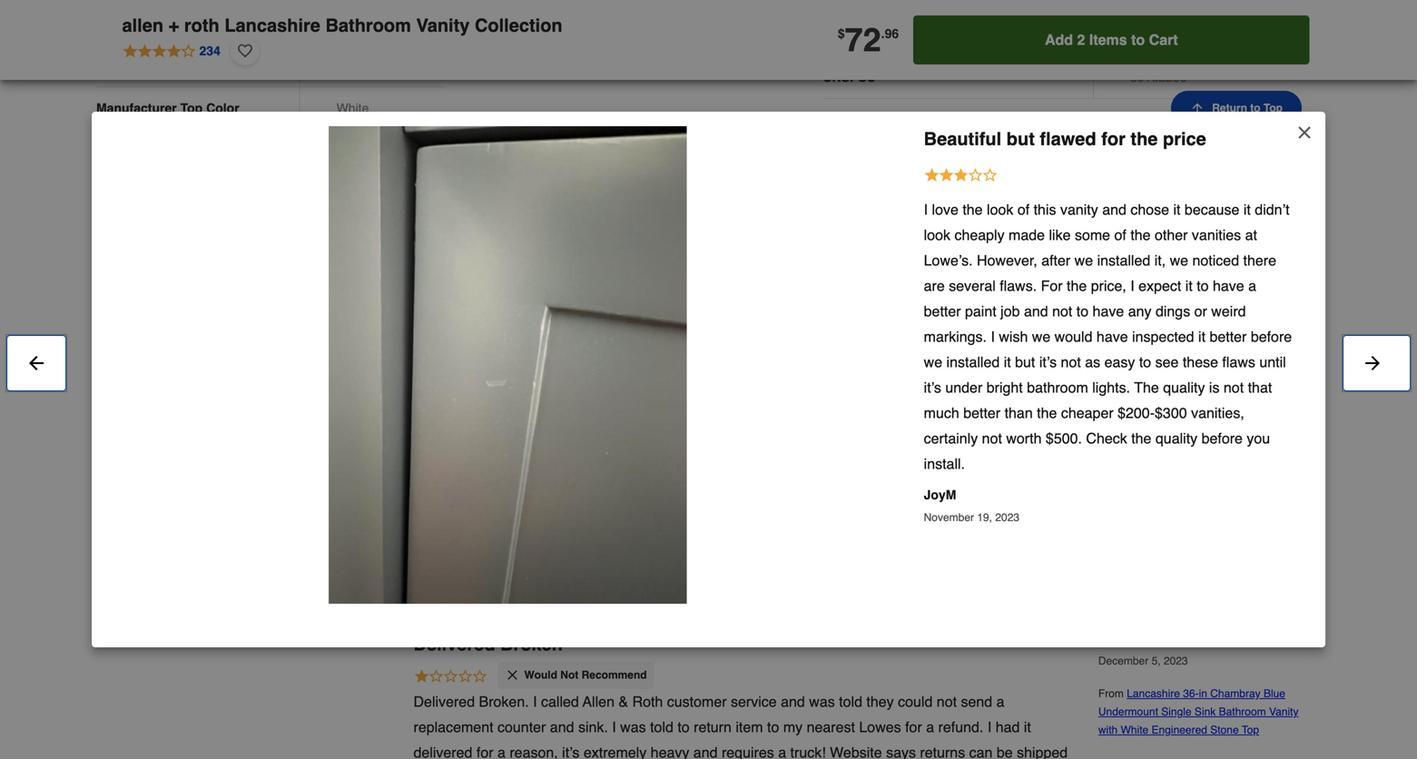 Task type: vqa. For each thing, say whether or not it's contained in the screenshot.
properly
no



Task type: describe. For each thing, give the bounding box(es) containing it.
0 horizontal spatial look
[[924, 227, 951, 243]]

some
[[1075, 227, 1110, 243]]

we right wish
[[1032, 328, 1051, 345]]

vanity inside lancashire 36-in chambray blue undermount single sink bathroom vanity with white engineered stone top
[[1269, 706, 1299, 718]]

is
[[1209, 379, 1220, 396]]

to up or
[[1197, 277, 1209, 294]]

can
[[969, 744, 993, 759]]

inspected
[[1132, 328, 1194, 345]]

manufacturer for manufacturer top color
[[96, 101, 177, 115]]

a left truck!
[[778, 744, 786, 759]]

not left as
[[1061, 354, 1081, 370]]

2 horizontal spatial for
[[1101, 128, 1126, 149]]

truck!
[[790, 744, 826, 759]]

item
[[736, 719, 763, 735]]

a down counter
[[498, 744, 506, 759]]

2023 for joym
[[995, 511, 1020, 524]]

collection
[[475, 15, 563, 36]]

than
[[1005, 404, 1033, 421]]

1 vertical spatial it's
[[924, 379, 941, 396]]

it right expect
[[1185, 277, 1193, 294]]

there
[[1243, 252, 1277, 269]]

231
[[414, 534, 438, 551]]

says
[[886, 744, 916, 759]]

2 horizontal spatial of
[[1114, 227, 1127, 243]]

send
[[961, 693, 992, 710]]

2023 for tttt
[[1164, 655, 1188, 668]]

federal
[[913, 27, 958, 42]]

5
[[330, 358, 340, 379]]

beautiful but flawed for the price
[[924, 128, 1206, 149]]

or
[[1194, 303, 1207, 320]]

would
[[524, 669, 557, 682]]

cheaply
[[955, 227, 1005, 243]]

faucet
[[180, 58, 221, 73]]

0 vertical spatial better
[[924, 303, 961, 320]]

under
[[945, 379, 983, 396]]

234
[[199, 43, 220, 58]]

broken.
[[479, 693, 529, 710]]

called
[[541, 693, 579, 710]]

2
[[1077, 31, 1085, 48]]

59%
[[348, 426, 370, 439]]

these
[[1183, 354, 1218, 370]]

out of 5
[[275, 358, 340, 379]]

service
[[731, 693, 777, 710]]

allen
[[583, 693, 615, 710]]

0 vertical spatial lancashire
[[225, 15, 320, 36]]

the down bathroom on the right of the page
[[1037, 404, 1057, 421]]

chambray inside lancashire 36-in chambray blue undermount single sink bathroom vanity with white engineered stone top
[[1210, 687, 1261, 700]]

add 2 items to cart
[[1045, 31, 1178, 48]]

arrow left image
[[25, 352, 47, 374]]

install.
[[924, 455, 965, 472]]

but inside i love the look of this vanity and chose it because it didn't look cheaply made like some of the other vanities at lowe's. however, after we installed it, we noticed there are several flaws. for the price, i expect it to have a better paint job and not to have any dings or weird markings. i wish we would have inspected it better before we installed it but it's not as easy to see these flaws until it's under bright bathroom lights. the quality is not that much better than the cheaper $200-$300 vanities, certainly not worth $500. check the quality before you install.
[[1015, 354, 1035, 370]]

other
[[1155, 227, 1188, 243]]

much
[[924, 404, 959, 421]]

blue
[[1264, 687, 1286, 700]]

delivered for delivered broken
[[414, 634, 495, 655]]

72
[[845, 21, 881, 59]]

made
[[1009, 227, 1045, 243]]

manufacturer color/finish
[[96, 15, 254, 30]]

&
[[619, 693, 628, 710]]

and down return
[[693, 744, 718, 759]]

flawed
[[1040, 128, 1096, 149]]

return to top
[[1212, 102, 1283, 114]]

that
[[1248, 379, 1272, 396]]

the up cheaply
[[963, 201, 983, 218]]

lead
[[961, 27, 991, 42]]

1 vertical spatial for
[[905, 719, 922, 735]]

i right price,
[[1131, 277, 1135, 294]]

10% button
[[111, 514, 370, 526]]

1 star image
[[414, 668, 488, 686]]

from
[[1098, 687, 1127, 700]]

december
[[1098, 655, 1149, 668]]

1 vertical spatial better
[[1210, 328, 1247, 345]]

it up other
[[1173, 201, 1181, 218]]

19,
[[977, 511, 992, 524]]

36-
[[1183, 687, 1199, 700]]

review
[[514, 534, 564, 551]]

arrow up image
[[1190, 101, 1205, 115]]

blue
[[399, 15, 423, 30]]

to right return on the top right of page
[[1250, 102, 1261, 114]]

chose
[[1131, 201, 1169, 218]]

recommend this collection
[[170, 582, 344, 599]]

items
[[1089, 31, 1127, 48]]

1 vertical spatial have
[[1093, 303, 1124, 320]]

customer
[[442, 534, 510, 551]]

single
[[1161, 706, 1192, 718]]

top inside lancashire 36-in chambray blue undermount single sink bathroom vanity with white engineered stone top
[[1242, 724, 1259, 737]]

because
[[1185, 201, 1240, 218]]

website
[[830, 744, 882, 759]]

for
[[1041, 277, 1063, 294]]

color
[[206, 101, 239, 115]]

0 vertical spatial recommend
[[170, 582, 252, 599]]

1 vertical spatial quality
[[1156, 430, 1198, 447]]

chevron up image
[[1275, 260, 1289, 274]]

are
[[924, 277, 945, 294]]

0 horizontal spatial with
[[884, 27, 909, 42]]

not inside delivered broken. i called allen & roth customer service and was told they could not send a replacement counter and sink. i was told to return item to my nearest lowes for a refund. i had it delivered for a reason, it's extremely heavy and requires a truck! website says returns can be shipp
[[937, 693, 957, 710]]

close image
[[505, 668, 520, 682]]

the
[[1134, 379, 1159, 396]]

i right sink.
[[612, 719, 616, 735]]

unspsc
[[823, 70, 876, 84]]

it down or
[[1198, 328, 1206, 345]]

$200-
[[1118, 404, 1155, 421]]

price,
[[1091, 277, 1127, 294]]

not left worth
[[982, 430, 1002, 447]]

4.1 stars image
[[122, 41, 221, 61]]

as
[[1085, 354, 1100, 370]]

you
[[1247, 430, 1270, 447]]

had
[[996, 719, 1020, 735]]

0 vertical spatial it's
[[1039, 354, 1057, 370]]

lights.
[[1092, 379, 1130, 396]]

we right it,
[[1170, 252, 1188, 269]]

i left had
[[988, 719, 992, 735]]

easy
[[1105, 354, 1135, 370]]

close image
[[1295, 123, 1314, 142]]

0 vertical spatial have
[[1213, 277, 1244, 294]]

and down called
[[550, 719, 574, 735]]

refund.
[[938, 719, 984, 735]]

be
[[997, 744, 1013, 759]]

return
[[1212, 102, 1247, 114]]

allen + roth lancashire bathroom vanity collection
[[122, 15, 563, 36]]

i left love
[[924, 201, 928, 218]]

price
[[1163, 128, 1206, 149]]

lowe's.
[[924, 252, 973, 269]]

guidelines
[[995, 27, 1060, 42]]

5,
[[1152, 655, 1161, 668]]

arrow right image
[[1362, 352, 1384, 374]]

allen
[[122, 15, 163, 36]]

0 horizontal spatial top
[[180, 101, 203, 115]]

we down markings.
[[924, 354, 942, 370]]

it left didn't
[[1244, 201, 1251, 218]]

0 vertical spatial but
[[1007, 128, 1035, 149]]

0 horizontal spatial white
[[336, 101, 369, 115]]

it,
[[1155, 252, 1166, 269]]



Task type: locate. For each thing, give the bounding box(es) containing it.
top right stone
[[1242, 724, 1259, 737]]

add
[[1045, 31, 1073, 48]]

96
[[885, 26, 899, 41]]

$500.
[[1046, 430, 1082, 447]]

i left called
[[533, 693, 537, 710]]

2 delivered from the top
[[414, 693, 475, 710]]

dings
[[1156, 303, 1190, 320]]

vanities,
[[1191, 404, 1245, 421]]

0 horizontal spatial it's
[[562, 744, 580, 759]]

was down & at bottom
[[620, 719, 646, 735]]

it's
[[1039, 354, 1057, 370], [924, 379, 941, 396], [562, 744, 580, 759]]

and up some
[[1102, 201, 1127, 218]]

1 horizontal spatial before
[[1251, 328, 1292, 345]]

would
[[1055, 328, 1093, 345]]

lancashire up heart outline image
[[225, 15, 320, 36]]

markings.
[[924, 328, 987, 345]]

return
[[694, 719, 732, 735]]

1 delivered from the top
[[414, 634, 495, 655]]

delivered
[[414, 744, 472, 759]]

16% button
[[111, 448, 370, 461]]

a down there
[[1248, 277, 1257, 294]]

before
[[1251, 328, 1292, 345], [1202, 430, 1243, 447]]

quality up $300
[[1163, 379, 1205, 396]]

1 vertical spatial with
[[1098, 724, 1118, 737]]

top right return on the top right of page
[[1264, 102, 1283, 114]]

30162200
[[1130, 70, 1187, 84]]

to left my
[[767, 719, 779, 735]]

0 horizontal spatial for
[[477, 744, 493, 759]]

1 vertical spatial recommend
[[582, 669, 647, 682]]

vanity left collection
[[416, 15, 470, 36]]

lowes
[[859, 719, 901, 735]]

1 horizontal spatial for
[[905, 719, 922, 735]]

bathroom
[[325, 15, 411, 36], [1219, 706, 1266, 718]]

it inside delivered broken. i called allen & roth customer service and was told they could not send a replacement counter and sink. i was told to return item to my nearest lowes for a refund. i had it delivered for a reason, it's extremely heavy and requires a truck! website says returns can be shipp
[[1024, 719, 1031, 735]]

0 horizontal spatial before
[[1202, 430, 1243, 447]]

a inside i love the look of this vanity and chose it because it didn't look cheaply made like some of the other vanities at lowe's. however, after we installed it, we noticed there are several flaws. for the price, i expect it to have a better paint job and not to have any dings or weird markings. i wish we would have inspected it better before we installed it but it's not as easy to see these flaws until it's under bright bathroom lights. the quality is not that much better than the cheaper $200-$300 vanities, certainly not worth $500. check the quality before you install.
[[1248, 277, 1257, 294]]

this up like
[[1034, 201, 1056, 218]]

have up weird
[[1213, 277, 1244, 294]]

this left collection
[[257, 582, 279, 599]]

it's down sink.
[[562, 744, 580, 759]]

a up returns
[[926, 719, 934, 735]]

chambray right "in"
[[1210, 687, 1261, 700]]

manufacturer for manufacturer faucet finish
[[96, 58, 177, 73]]

expect
[[1139, 277, 1181, 294]]

white inside lancashire 36-in chambray blue undermount single sink bathroom vanity with white engineered stone top
[[1121, 724, 1149, 737]]

0 horizontal spatial chambray
[[336, 15, 395, 30]]

1 horizontal spatial of
[[1018, 201, 1030, 218]]

heart outline image
[[238, 41, 252, 61]]

0 horizontal spatial told
[[650, 719, 674, 735]]

check
[[1086, 430, 1127, 447]]

it up bright
[[1004, 354, 1011, 370]]

delivered for delivered broken. i called allen & roth customer service and was told they could not send a replacement counter and sink. i was told to return item to my nearest lowes for a refund. i had it delivered for a reason, it's extremely heavy and requires a truck! website says returns can be shipp
[[414, 693, 475, 710]]

1 horizontal spatial told
[[839, 693, 862, 710]]

0 vertical spatial quality
[[1163, 379, 1205, 396]]

manufacturer down the manufacturer faucet finish
[[96, 101, 177, 115]]

top
[[180, 101, 203, 115], [1264, 102, 1283, 114], [1242, 724, 1259, 737]]

2 vertical spatial have
[[1097, 328, 1128, 345]]

the right the for
[[1067, 277, 1087, 294]]

this inside i love the look of this vanity and chose it because it didn't look cheaply made like some of the other vanities at lowe's. however, after we installed it, we noticed there are several flaws. for the price, i expect it to have a better paint job and not to have any dings or weird markings. i wish we would have inspected it better before we installed it but it's not as easy to see these flaws until it's under bright bathroom lights. the quality is not that much better than the cheaper $200-$300 vanities, certainly not worth $500. check the quality before you install.
[[1034, 201, 1056, 218]]

told
[[839, 693, 862, 710], [650, 719, 674, 735]]

2 vertical spatial of
[[310, 358, 325, 379]]

1 vertical spatial installed
[[947, 354, 1000, 370]]

bathroom inside lancashire 36-in chambray blue undermount single sink bathroom vanity with white engineered stone top
[[1219, 706, 1266, 718]]

2023 inside tttt december 5, 2023
[[1164, 655, 1188, 668]]

1 horizontal spatial lancashire
[[1127, 687, 1180, 700]]

top inside button
[[1264, 102, 1283, 114]]

0 horizontal spatial better
[[924, 303, 961, 320]]

0 vertical spatial white
[[336, 101, 369, 115]]

sink.
[[578, 719, 608, 735]]

0 vertical spatial with
[[884, 27, 909, 42]]

flaws.
[[1000, 277, 1037, 294]]

a right send
[[997, 693, 1005, 710]]

delivered inside delivered broken. i called allen & roth customer service and was told they could not send a replacement counter and sink. i was told to return item to my nearest lowes for a refund. i had it delivered for a reason, it's extremely heavy and requires a truck! website says returns can be shipp
[[414, 693, 475, 710]]

to left 'see'
[[1139, 354, 1151, 370]]

roth
[[184, 15, 219, 36]]

0 vertical spatial was
[[809, 693, 835, 710]]

white down undermount
[[1121, 724, 1149, 737]]

have down price,
[[1093, 303, 1124, 320]]

heavy
[[651, 744, 689, 759]]

extremely
[[584, 744, 647, 759]]

lancashire 36-in chambray blue undermount single sink bathroom vanity with white engineered stone top
[[1098, 687, 1299, 737]]

but
[[1007, 128, 1035, 149], [1015, 354, 1035, 370]]

it's up bathroom on the right of the page
[[1039, 354, 1057, 370]]

0 vertical spatial bathroom
[[325, 15, 411, 36]]

but left flawed
[[1007, 128, 1035, 149]]

2 vertical spatial for
[[477, 744, 493, 759]]

the down chose
[[1131, 227, 1151, 243]]

better down weird
[[1210, 328, 1247, 345]]

with inside lancashire 36-in chambray blue undermount single sink bathroom vanity with white engineered stone top
[[1098, 724, 1118, 737]]

have up "easy"
[[1097, 328, 1128, 345]]

of left the 5
[[310, 358, 325, 379]]

for down replacement
[[477, 744, 493, 759]]

not
[[560, 669, 579, 682]]

not right is
[[1224, 379, 1244, 396]]

for down could
[[905, 719, 922, 735]]

delivered up 1 star image
[[414, 634, 495, 655]]

it's up the much
[[924, 379, 941, 396]]

chambray left blue
[[336, 15, 395, 30]]

i love the look of this vanity and chose it because it didn't look cheaply made like some of the other vanities at lowe's. however, after we installed it, we noticed there are several flaws. for the price, i expect it to have a better paint job and not to have any dings or weird markings. i wish we would have inspected it better before we installed it but it's not as easy to see these flaws until it's under bright bathroom lights. the quality is not that much better than the cheaper $200-$300 vanities, certainly not worth $500. check the quality before you install.
[[924, 201, 1292, 472]]

customer
[[667, 693, 727, 710]]

roth
[[632, 693, 663, 710]]

look up cheaply
[[987, 201, 1014, 218]]

quality
[[1163, 379, 1205, 396], [1156, 430, 1198, 447]]

3 manufacturer from the top
[[96, 101, 177, 115]]

white down allen + roth lancashire bathroom vanity collection
[[336, 101, 369, 115]]

9%
[[354, 470, 370, 483]]

vanity down blue in the bottom of the page
[[1269, 706, 1299, 718]]

after
[[1042, 252, 1071, 269]]

0 horizontal spatial was
[[620, 719, 646, 735]]

1 horizontal spatial with
[[1098, 724, 1118, 737]]

1 vertical spatial but
[[1015, 354, 1035, 370]]

manufacturer top color
[[96, 101, 239, 115]]

flaws
[[1222, 354, 1256, 370]]

noticed
[[1193, 252, 1239, 269]]

lancashire 36-in chambray blue undermount single sink bathroom vanity with white engineered stone top link
[[1098, 687, 1299, 737]]

1 manufacturer from the top
[[96, 15, 177, 30]]

with down undermount
[[1098, 724, 1118, 737]]

+
[[169, 15, 179, 36]]

1 vertical spatial before
[[1202, 430, 1243, 447]]

add 2 items to cart button
[[913, 15, 1310, 64]]

before up until
[[1251, 328, 1292, 345]]

was up nearest
[[809, 693, 835, 710]]

0 horizontal spatial lancashire
[[225, 15, 320, 36]]

installed up "under"
[[947, 354, 1000, 370]]

2 horizontal spatial better
[[1210, 328, 1247, 345]]

2 vertical spatial manufacturer
[[96, 101, 177, 115]]

1 horizontal spatial vanity
[[1269, 706, 1299, 718]]

0 vertical spatial look
[[987, 201, 1014, 218]]

0 vertical spatial for
[[1101, 128, 1126, 149]]

uploaded image image
[[329, 126, 687, 604], [421, 420, 599, 438], [608, 420, 786, 438], [795, 420, 973, 438], [982, 420, 1160, 438], [1169, 420, 1347, 438]]

in
[[1199, 687, 1207, 700]]

2023 right 5, on the bottom of page
[[1164, 655, 1188, 668]]

of
[[1018, 201, 1030, 218], [1114, 227, 1127, 243], [310, 358, 325, 379]]

november
[[924, 511, 974, 524]]

1 vertical spatial lancashire
[[1127, 687, 1180, 700]]

return to top button
[[1171, 91, 1302, 125]]

replacement
[[414, 719, 493, 735]]

1 horizontal spatial better
[[963, 404, 1001, 421]]

1 vertical spatial of
[[1114, 227, 1127, 243]]

the down $200- at the right of the page
[[1131, 430, 1152, 447]]

1 vertical spatial bathroom
[[1219, 706, 1266, 718]]

lancashire up single
[[1127, 687, 1180, 700]]

lancashire
[[225, 15, 320, 36], [1127, 687, 1180, 700]]

we
[[1075, 252, 1093, 269], [1170, 252, 1188, 269], [1032, 328, 1051, 345], [924, 354, 942, 370]]

for right flawed
[[1101, 128, 1126, 149]]

white
[[336, 101, 369, 115], [1121, 724, 1149, 737]]

to up would
[[1077, 303, 1089, 320]]

look down love
[[924, 227, 951, 243]]

quality down $300
[[1156, 430, 1198, 447]]

2 vertical spatial it's
[[562, 744, 580, 759]]

1 horizontal spatial recommend
[[582, 669, 647, 682]]

1 horizontal spatial it's
[[924, 379, 941, 396]]

2 vertical spatial better
[[963, 404, 1001, 421]]

0 horizontal spatial of
[[310, 358, 325, 379]]

however,
[[977, 252, 1038, 269]]

0 vertical spatial 2023
[[995, 511, 1020, 524]]

1 horizontal spatial look
[[987, 201, 1014, 218]]

0 vertical spatial installed
[[1097, 252, 1151, 269]]

1 vertical spatial look
[[924, 227, 951, 243]]

to left cart
[[1131, 31, 1145, 48]]

not
[[1052, 303, 1073, 320], [1061, 354, 1081, 370], [1224, 379, 1244, 396], [982, 430, 1002, 447], [937, 693, 957, 710]]

to
[[1131, 31, 1145, 48], [1250, 102, 1261, 114], [1197, 277, 1209, 294], [1077, 303, 1089, 320], [1139, 354, 1151, 370], [678, 719, 690, 735], [767, 719, 779, 735]]

0 horizontal spatial 2023
[[995, 511, 1020, 524]]

2023 inside joym november 19, 2023
[[995, 511, 1020, 524]]

1 vertical spatial manufacturer
[[96, 58, 177, 73]]

with right the 72
[[884, 27, 909, 42]]

manufacturer up 4.1 stars image on the top left
[[96, 15, 177, 30]]

to up heavy
[[678, 719, 690, 735]]

delivered down 1 star image
[[414, 693, 475, 710]]

worth
[[1006, 430, 1042, 447]]

of right some
[[1114, 227, 1127, 243]]

0 vertical spatial of
[[1018, 201, 1030, 218]]

1 horizontal spatial top
[[1242, 724, 1259, 737]]

manufacturer down allen
[[96, 58, 177, 73]]

joym
[[924, 488, 956, 502]]

1 horizontal spatial bathroom
[[1219, 706, 1266, 718]]

we down some
[[1075, 252, 1093, 269]]

0 horizontal spatial bathroom
[[325, 15, 411, 36]]

0 vertical spatial vanity
[[416, 15, 470, 36]]

top left color
[[180, 101, 203, 115]]

0 vertical spatial this
[[1034, 201, 1056, 218]]

until
[[1260, 354, 1286, 370]]

1 horizontal spatial 2023
[[1164, 655, 1188, 668]]

tttt
[[1098, 633, 1122, 648]]

this
[[1034, 201, 1056, 218], [257, 582, 279, 599]]

of up the made
[[1018, 201, 1030, 218]]

stone
[[1210, 724, 1239, 737]]

not down the for
[[1052, 303, 1073, 320]]

weird
[[1211, 303, 1246, 320]]

manufacturer for manufacturer color/finish
[[96, 15, 177, 30]]

job
[[1001, 303, 1020, 320]]

1 vertical spatial this
[[257, 582, 279, 599]]

my
[[783, 719, 803, 735]]

lancashire inside lancashire 36-in chambray blue undermount single sink bathroom vanity with white engineered stone top
[[1127, 687, 1180, 700]]

didn't
[[1255, 201, 1290, 218]]

0 horizontal spatial this
[[257, 582, 279, 599]]

0 horizontal spatial recommend
[[170, 582, 252, 599]]

and right job
[[1024, 303, 1048, 320]]

1 vertical spatial told
[[650, 719, 674, 735]]

better down "under"
[[963, 404, 1001, 421]]

i left wish
[[991, 328, 995, 345]]

6%
[[354, 492, 370, 505]]

1 vertical spatial was
[[620, 719, 646, 735]]

0 vertical spatial before
[[1251, 328, 1292, 345]]

could
[[898, 693, 933, 710]]

0 vertical spatial manufacturer
[[96, 15, 177, 30]]

1 horizontal spatial this
[[1034, 201, 1056, 218]]

1 horizontal spatial was
[[809, 693, 835, 710]]

and up my
[[781, 693, 805, 710]]

2023 right 19,
[[995, 511, 1020, 524]]

0 horizontal spatial vanity
[[416, 15, 470, 36]]

told left 'they'
[[839, 693, 862, 710]]

1 horizontal spatial installed
[[1097, 252, 1151, 269]]

recommend up & at bottom
[[582, 669, 647, 682]]

it right had
[[1024, 719, 1031, 735]]

better down "are"
[[924, 303, 961, 320]]

several
[[949, 277, 996, 294]]

before down vanities,
[[1202, 430, 1243, 447]]

the left price
[[1131, 128, 1158, 149]]

0 vertical spatial chambray
[[336, 15, 395, 30]]

1 horizontal spatial chambray
[[1210, 687, 1261, 700]]

0 horizontal spatial installed
[[947, 354, 1000, 370]]

2 horizontal spatial it's
[[1039, 354, 1057, 370]]

better
[[924, 303, 961, 320], [1210, 328, 1247, 345], [963, 404, 1001, 421]]

1 vertical spatial 2023
[[1164, 655, 1188, 668]]

1 vertical spatial white
[[1121, 724, 1149, 737]]

$300
[[1155, 404, 1187, 421]]

but down wish
[[1015, 354, 1035, 370]]

0 vertical spatial told
[[839, 693, 862, 710]]

0 vertical spatial delivered
[[414, 634, 495, 655]]

nearest
[[807, 719, 855, 735]]

1 vertical spatial delivered
[[414, 693, 475, 710]]

1 horizontal spatial white
[[1121, 724, 1149, 737]]

2 horizontal spatial top
[[1264, 102, 1283, 114]]

1 vertical spatial chambray
[[1210, 687, 1261, 700]]

not up "refund."
[[937, 693, 957, 710]]

complies with federal lead guidelines
[[823, 27, 1060, 42]]

told up heavy
[[650, 719, 674, 735]]

delivered
[[414, 634, 495, 655], [414, 693, 475, 710]]

it's inside delivered broken. i called allen & roth customer service and was told they could not send a replacement counter and sink. i was told to return item to my nearest lowes for a refund. i had it delivered for a reason, it's extremely heavy and requires a truck! website says returns can be shipp
[[562, 744, 580, 759]]

2 manufacturer from the top
[[96, 58, 177, 73]]

recommend down the 10% button on the left bottom
[[170, 582, 252, 599]]

installed up price,
[[1097, 252, 1151, 269]]

1 vertical spatial vanity
[[1269, 706, 1299, 718]]



